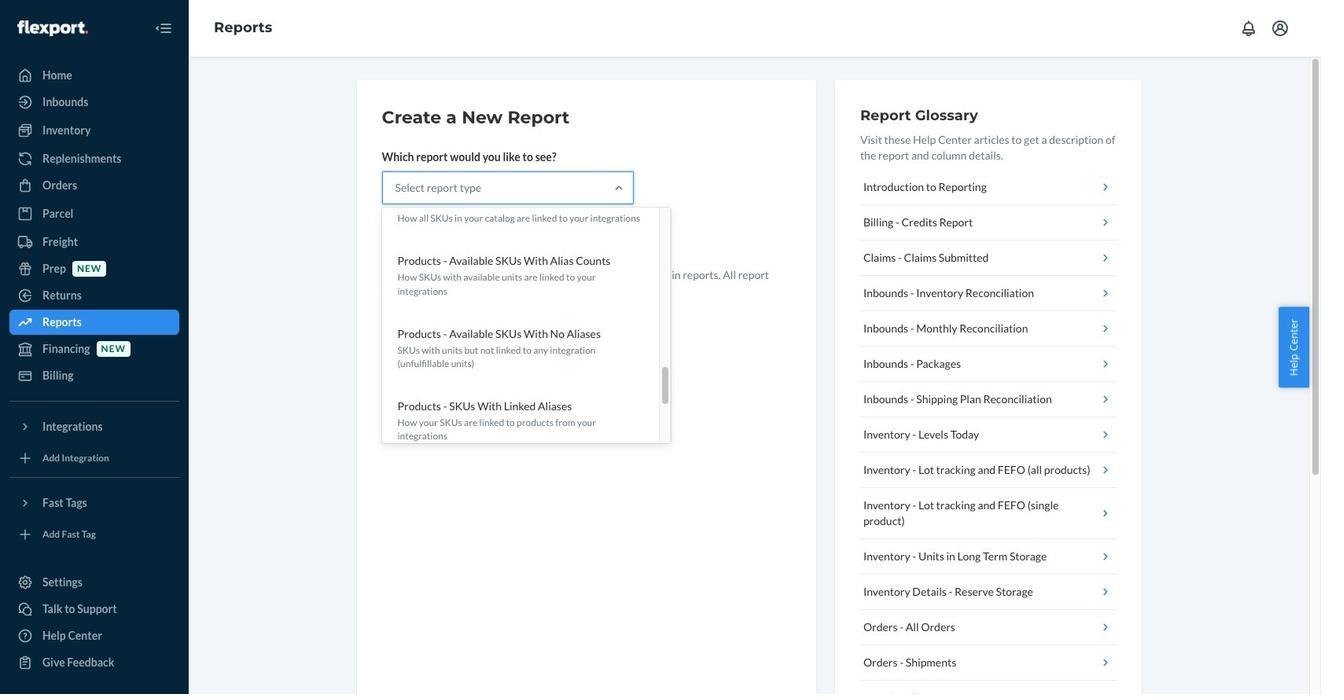 Task type: locate. For each thing, give the bounding box(es) containing it.
open account menu image
[[1271, 19, 1290, 38]]

close navigation image
[[154, 19, 173, 38]]

open notifications image
[[1239, 19, 1258, 38]]

flexport logo image
[[17, 20, 88, 36]]



Task type: vqa. For each thing, say whether or not it's contained in the screenshot.
(in) in the top left of the page
no



